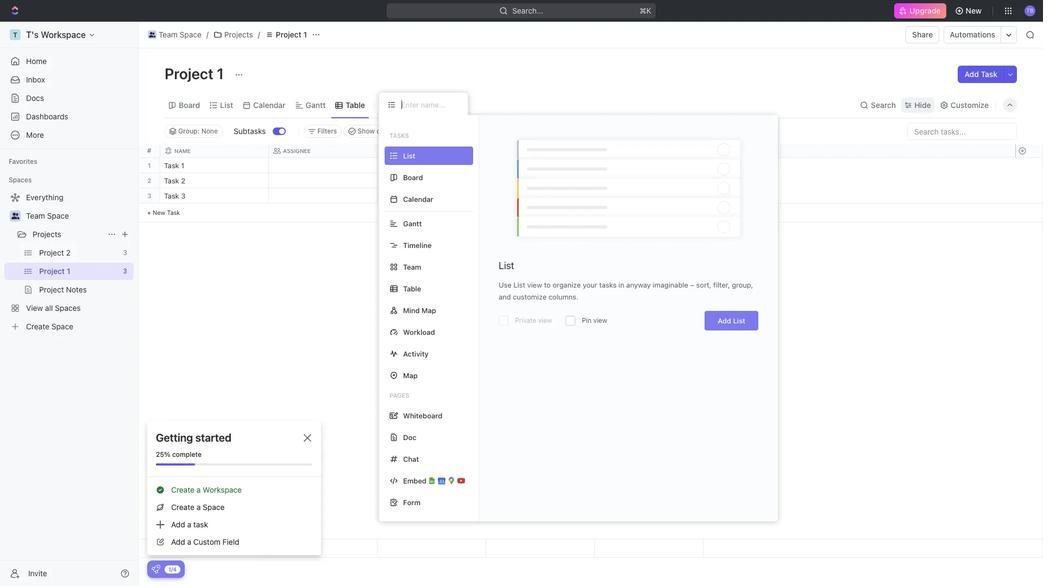 Task type: describe. For each thing, give the bounding box(es) containing it.
getting
[[156, 432, 193, 444]]

dashboards
[[26, 112, 68, 121]]

a for task
[[187, 521, 191, 530]]

columns.
[[549, 293, 578, 302]]

view
[[393, 100, 410, 109]]

1 horizontal spatial team space
[[159, 30, 202, 39]]

projects inside sidebar navigation
[[33, 230, 61, 239]]

task
[[193, 521, 208, 530]]

add a task
[[171, 521, 208, 530]]

0 horizontal spatial calendar
[[253, 100, 286, 109]]

1 horizontal spatial table
[[403, 284, 421, 293]]

list link
[[218, 98, 233, 113]]

25% complete
[[156, 451, 202, 459]]

to do for task 3
[[384, 193, 403, 200]]

2 for 1
[[148, 177, 151, 184]]

create for create a workspace
[[171, 486, 194, 495]]

whiteboard
[[403, 412, 442, 420]]

view button
[[379, 92, 414, 118]]

a for custom
[[187, 538, 191, 547]]

1 vertical spatial task
[[164, 192, 179, 200]]

subtasks
[[234, 127, 266, 136]]

organize
[[553, 281, 581, 290]]

closed
[[377, 127, 397, 135]]

use list view to organize your tasks in anyway imaginable – sort, filter, group, and customize columns.
[[499, 281, 753, 302]]

set priority image for 2
[[593, 174, 610, 190]]

press space to select this row. row containing ‎task 1
[[160, 158, 704, 175]]

onboarding checklist button image
[[152, 566, 160, 574]]

home
[[26, 57, 47, 66]]

pin
[[582, 317, 592, 325]]

0 vertical spatial board
[[179, 100, 200, 109]]

home link
[[4, 53, 134, 70]]

workspace
[[203, 486, 242, 495]]

do for 3
[[394, 193, 403, 200]]

25%
[[156, 451, 170, 459]]

#
[[147, 147, 151, 155]]

project 1 link
[[262, 28, 310, 41]]

to do cell for task 3
[[378, 189, 486, 203]]

view button
[[379, 98, 414, 113]]

2 for ‎task
[[181, 177, 185, 185]]

tree inside sidebar navigation
[[4, 189, 134, 336]]

set priority element for 2
[[593, 174, 610, 190]]

filter,
[[713, 281, 730, 290]]

1 vertical spatial project 1
[[165, 65, 227, 83]]

–
[[690, 281, 694, 290]]

0 vertical spatial project 1
[[276, 30, 307, 39]]

complete
[[172, 451, 202, 459]]

table link
[[344, 98, 365, 113]]

0 vertical spatial project
[[276, 30, 301, 39]]

new for new task
[[153, 209, 165, 216]]

task for add task
[[981, 70, 998, 79]]

1 vertical spatial map
[[403, 371, 418, 380]]

inbox
[[26, 75, 45, 84]]

to for task 3
[[384, 193, 393, 200]]

in
[[619, 281, 624, 290]]

share
[[912, 30, 933, 39]]

new for new
[[966, 6, 982, 15]]

mind
[[403, 306, 420, 315]]

invite
[[28, 569, 47, 578]]

imaginable
[[653, 281, 688, 290]]

to do cell for ‎task 1
[[378, 158, 486, 173]]

spaces
[[9, 176, 32, 184]]

0 vertical spatial table
[[346, 100, 365, 109]]

1 2 3
[[147, 162, 151, 199]]

1 horizontal spatial projects link
[[211, 28, 256, 41]]

‎task 1
[[164, 161, 184, 170]]

private view
[[515, 317, 552, 325]]

space inside sidebar navigation
[[47, 211, 69, 221]]

1 horizontal spatial map
[[422, 306, 436, 315]]

tasks
[[390, 132, 409, 139]]

docs
[[26, 93, 44, 103]]

add for add a custom field
[[171, 538, 185, 547]]

0 vertical spatial projects
[[224, 30, 253, 39]]

to do cell for ‎task 2
[[378, 173, 486, 188]]

dashboards link
[[4, 108, 134, 126]]

add task button
[[958, 66, 1004, 83]]

show closed
[[358, 127, 397, 135]]

press space to select this row. row containing 2
[[139, 173, 160, 189]]

use
[[499, 281, 512, 290]]

docs link
[[4, 90, 134, 107]]

set priority image for 3
[[593, 189, 610, 205]]

team space link inside sidebar navigation
[[26, 208, 131, 225]]

list inside the list link
[[220, 100, 233, 109]]

field
[[223, 538, 239, 547]]

tasks
[[599, 281, 617, 290]]

embed
[[403, 477, 427, 485]]

list up use
[[499, 260, 514, 272]]

upgrade
[[910, 6, 941, 15]]

Enter name... field
[[400, 100, 459, 110]]

create for create a space
[[171, 503, 194, 512]]

customize button
[[937, 98, 992, 113]]

1 vertical spatial board
[[403, 173, 423, 182]]

add task
[[965, 70, 998, 79]]

a for space
[[197, 503, 201, 512]]

grid containing ‎task 1
[[139, 145, 1043, 559]]

0 horizontal spatial 3
[[147, 192, 151, 199]]

subtasks button
[[229, 123, 273, 140]]

automations
[[950, 30, 995, 39]]

to for ‎task 2
[[384, 178, 393, 185]]

create a workspace
[[171, 486, 242, 495]]

and
[[499, 293, 511, 302]]

view for pin
[[593, 317, 607, 325]]

row group containing 1 2 3
[[139, 158, 160, 223]]

gantt link
[[304, 98, 326, 113]]

onboarding checklist button element
[[152, 566, 160, 574]]

automations button
[[945, 27, 1001, 43]]

sort,
[[696, 281, 711, 290]]



Task type: locate. For each thing, give the bounding box(es) containing it.
show
[[358, 127, 375, 135]]

to do cell
[[378, 158, 486, 173], [378, 173, 486, 188], [378, 189, 486, 203]]

custom
[[193, 538, 221, 547]]

0 vertical spatial map
[[422, 306, 436, 315]]

0 horizontal spatial team space link
[[26, 208, 131, 225]]

1 vertical spatial space
[[47, 211, 69, 221]]

to
[[384, 162, 393, 170], [384, 178, 393, 185], [384, 193, 393, 200], [544, 281, 551, 290]]

add
[[965, 70, 979, 79], [718, 317, 731, 325], [171, 521, 185, 530], [171, 538, 185, 547]]

1 vertical spatial projects
[[33, 230, 61, 239]]

1 vertical spatial calendar
[[403, 195, 433, 203]]

1 create from the top
[[171, 486, 194, 495]]

sidebar navigation
[[0, 22, 139, 587]]

2 / from the left
[[258, 30, 260, 39]]

2 inside 1 2 3
[[148, 177, 151, 184]]

0 vertical spatial task
[[981, 70, 998, 79]]

new task
[[153, 209, 180, 216]]

list inside use list view to organize your tasks in anyway imaginable – sort, filter, group, and customize columns.
[[514, 281, 525, 290]]

task up the customize at the right top
[[981, 70, 998, 79]]

space
[[180, 30, 202, 39], [47, 211, 69, 221], [203, 503, 225, 512]]

project
[[276, 30, 301, 39], [165, 65, 213, 83]]

list down group,
[[733, 317, 745, 325]]

doc
[[403, 433, 417, 442]]

0 horizontal spatial board
[[179, 100, 200, 109]]

task inside button
[[981, 70, 998, 79]]

1 vertical spatial ‎task
[[164, 177, 179, 185]]

1 horizontal spatial board
[[403, 173, 423, 182]]

0 vertical spatial team space link
[[145, 28, 204, 41]]

team space inside sidebar navigation
[[26, 211, 69, 221]]

1 set priority element from the top
[[593, 159, 610, 175]]

1 horizontal spatial new
[[966, 6, 982, 15]]

press space to select this row. row containing 1
[[139, 158, 160, 173]]

a up the task
[[197, 503, 201, 512]]

customize
[[513, 293, 547, 302]]

customize
[[951, 100, 989, 109]]

1 horizontal spatial project 1
[[276, 30, 307, 39]]

press space to select this row. row containing ‎task 2
[[160, 173, 704, 190]]

1 horizontal spatial /
[[258, 30, 260, 39]]

task for new task
[[167, 209, 180, 216]]

chat
[[403, 455, 419, 464]]

upgrade link
[[895, 3, 946, 18]]

1 ‎task from the top
[[164, 161, 179, 170]]

1 vertical spatial table
[[403, 284, 421, 293]]

1 vertical spatial to do cell
[[378, 173, 486, 188]]

search
[[871, 100, 896, 109]]

search...
[[513, 6, 544, 15]]

create
[[171, 486, 194, 495], [171, 503, 194, 512]]

‎task for ‎task 1
[[164, 161, 179, 170]]

to do for ‎task 1
[[384, 162, 403, 170]]

0 horizontal spatial gantt
[[306, 100, 326, 109]]

set priority image
[[593, 174, 610, 190], [593, 189, 610, 205]]

new inside grid
[[153, 209, 165, 216]]

space right user group image
[[47, 211, 69, 221]]

1 horizontal spatial team
[[159, 30, 178, 39]]

task down ‎task 2
[[164, 192, 179, 200]]

view right private
[[538, 317, 552, 325]]

1 horizontal spatial space
[[180, 30, 202, 39]]

add for add a task
[[171, 521, 185, 530]]

team right user group image
[[26, 211, 45, 221]]

a for workspace
[[197, 486, 201, 495]]

/
[[206, 30, 209, 39], [258, 30, 260, 39]]

projects link
[[211, 28, 256, 41], [33, 226, 103, 243]]

1 to do cell from the top
[[378, 158, 486, 173]]

1 horizontal spatial gantt
[[403, 219, 422, 228]]

1/4
[[168, 566, 177, 573]]

group,
[[732, 281, 753, 290]]

a down add a task
[[187, 538, 191, 547]]

team down timeline
[[403, 263, 421, 271]]

view
[[527, 281, 542, 290], [538, 317, 552, 325], [593, 317, 607, 325]]

anyway
[[626, 281, 651, 290]]

view for private
[[538, 317, 552, 325]]

gantt up timeline
[[403, 219, 422, 228]]

table up mind
[[403, 284, 421, 293]]

do for 1
[[394, 162, 403, 170]]

user group image
[[149, 32, 156, 37]]

1 horizontal spatial projects
[[224, 30, 253, 39]]

create a space
[[171, 503, 225, 512]]

new
[[966, 6, 982, 15], [153, 209, 165, 216]]

gantt left table link
[[306, 100, 326, 109]]

2 vertical spatial to do
[[384, 193, 403, 200]]

1 vertical spatial gantt
[[403, 219, 422, 228]]

‎task for ‎task 2
[[164, 177, 179, 185]]

0 vertical spatial to do cell
[[378, 158, 486, 173]]

do
[[394, 162, 403, 170], [394, 178, 403, 185], [394, 193, 403, 200]]

0 horizontal spatial map
[[403, 371, 418, 380]]

1 horizontal spatial calendar
[[403, 195, 433, 203]]

hide button
[[902, 98, 934, 113]]

1 vertical spatial projects link
[[33, 226, 103, 243]]

pin view
[[582, 317, 607, 325]]

2
[[181, 177, 185, 185], [148, 177, 151, 184]]

getting started
[[156, 432, 231, 444]]

1 vertical spatial create
[[171, 503, 194, 512]]

add inside button
[[965, 70, 979, 79]]

grid
[[139, 145, 1043, 559]]

2 do from the top
[[394, 178, 403, 185]]

private
[[515, 317, 536, 325]]

1 set priority image from the top
[[593, 174, 610, 190]]

table
[[346, 100, 365, 109], [403, 284, 421, 293]]

2 ‎task from the top
[[164, 177, 179, 185]]

team right user group icon
[[159, 30, 178, 39]]

0 horizontal spatial project 1
[[165, 65, 227, 83]]

pages
[[390, 392, 409, 399]]

set priority element for 1
[[593, 159, 610, 175]]

‎task down ‎task 1
[[164, 177, 179, 185]]

0 vertical spatial space
[[180, 30, 202, 39]]

calendar link
[[251, 98, 286, 113]]

started
[[195, 432, 231, 444]]

1
[[303, 30, 307, 39], [217, 65, 224, 83], [181, 161, 184, 170], [148, 162, 151, 169]]

create up create a space
[[171, 486, 194, 495]]

calendar
[[253, 100, 286, 109], [403, 195, 433, 203]]

0 horizontal spatial space
[[47, 211, 69, 221]]

1 do from the top
[[394, 162, 403, 170]]

board down tasks
[[403, 173, 423, 182]]

calendar up subtasks button
[[253, 100, 286, 109]]

show closed button
[[344, 125, 402, 138]]

tree containing team space
[[4, 189, 134, 336]]

task down task 3
[[167, 209, 180, 216]]

3 down ‎task 2
[[181, 192, 185, 200]]

add left the task
[[171, 521, 185, 530]]

1 inside 1 2 3
[[148, 162, 151, 169]]

add for add task
[[965, 70, 979, 79]]

row
[[160, 145, 704, 158]]

0 horizontal spatial project
[[165, 65, 213, 83]]

favorites button
[[4, 155, 42, 168]]

list right use
[[514, 281, 525, 290]]

set priority element
[[593, 159, 610, 175], [593, 174, 610, 190], [593, 189, 610, 205]]

1 vertical spatial new
[[153, 209, 165, 216]]

row group containing ‎task 1
[[160, 158, 704, 223]]

timeline
[[403, 241, 432, 250]]

team space
[[159, 30, 202, 39], [26, 211, 69, 221]]

task 3
[[164, 192, 185, 200]]

calendar up timeline
[[403, 195, 433, 203]]

press space to select this row. row
[[139, 158, 160, 173], [160, 158, 704, 175], [139, 173, 160, 189], [160, 173, 704, 190], [139, 189, 160, 204], [160, 189, 704, 205], [160, 540, 704, 559]]

1 vertical spatial team space link
[[26, 208, 131, 225]]

new down task 3
[[153, 209, 165, 216]]

add down filter,
[[718, 317, 731, 325]]

map right mind
[[422, 306, 436, 315]]

create up add a task
[[171, 503, 194, 512]]

team space right user group image
[[26, 211, 69, 221]]

search button
[[857, 98, 899, 113]]

inbox link
[[4, 71, 134, 89]]

2 horizontal spatial space
[[203, 503, 225, 512]]

close image
[[304, 435, 311, 442]]

new button
[[951, 2, 988, 20]]

0 vertical spatial team
[[159, 30, 178, 39]]

0 vertical spatial gantt
[[306, 100, 326, 109]]

row group
[[139, 158, 160, 223], [160, 158, 704, 223], [1016, 158, 1043, 223], [1016, 540, 1043, 558]]

list
[[220, 100, 233, 109], [499, 260, 514, 272], [514, 281, 525, 290], [733, 317, 745, 325]]

list up subtasks button
[[220, 100, 233, 109]]

2 up task 3
[[181, 177, 185, 185]]

tree
[[4, 189, 134, 336]]

map down "activity"
[[403, 371, 418, 380]]

your
[[583, 281, 597, 290]]

press space to select this row. row containing task 3
[[160, 189, 704, 205]]

gantt
[[306, 100, 326, 109], [403, 219, 422, 228]]

a left the task
[[187, 521, 191, 530]]

2 vertical spatial to do cell
[[378, 189, 486, 203]]

new up automations
[[966, 6, 982, 15]]

2 vertical spatial space
[[203, 503, 225, 512]]

1 horizontal spatial team space link
[[145, 28, 204, 41]]

3 do from the top
[[394, 193, 403, 200]]

1 vertical spatial do
[[394, 178, 403, 185]]

2 to do cell from the top
[[378, 173, 486, 188]]

2 vertical spatial team
[[403, 263, 421, 271]]

0 vertical spatial team space
[[159, 30, 202, 39]]

1 horizontal spatial 2
[[181, 177, 185, 185]]

3 left task 3
[[147, 192, 151, 199]]

add list
[[718, 317, 745, 325]]

space right user group icon
[[180, 30, 202, 39]]

2 horizontal spatial team
[[403, 263, 421, 271]]

0 horizontal spatial new
[[153, 209, 165, 216]]

board left the list link
[[179, 100, 200, 109]]

table up show
[[346, 100, 365, 109]]

team space link
[[145, 28, 204, 41], [26, 208, 131, 225]]

activity
[[403, 350, 429, 358]]

add a custom field
[[171, 538, 239, 547]]

2 set priority element from the top
[[593, 174, 610, 190]]

1 vertical spatial project
[[165, 65, 213, 83]]

projects
[[224, 30, 253, 39], [33, 230, 61, 239]]

2 vertical spatial do
[[394, 193, 403, 200]]

view inside use list view to organize your tasks in anyway imaginable – sort, filter, group, and customize columns.
[[527, 281, 542, 290]]

1 vertical spatial team
[[26, 211, 45, 221]]

1 / from the left
[[206, 30, 209, 39]]

mind map
[[403, 306, 436, 315]]

press space to select this row. row containing 3
[[139, 189, 160, 204]]

space down create a workspace
[[203, 503, 225, 512]]

add up the customize at the right top
[[965, 70, 979, 79]]

favorites
[[9, 158, 37, 166]]

2 left ‎task 2
[[148, 177, 151, 184]]

share button
[[906, 26, 940, 43]]

add for add list
[[718, 317, 731, 325]]

0 horizontal spatial projects
[[33, 230, 61, 239]]

a up create a space
[[197, 486, 201, 495]]

3 to do cell from the top
[[378, 189, 486, 203]]

add down add a task
[[171, 538, 185, 547]]

new inside button
[[966, 6, 982, 15]]

1 horizontal spatial 3
[[181, 192, 185, 200]]

project 1
[[276, 30, 307, 39], [165, 65, 227, 83]]

2 inside press space to select this row. row
[[181, 177, 185, 185]]

projects link inside sidebar navigation
[[33, 226, 103, 243]]

2 to do from the top
[[384, 178, 403, 185]]

do for 2
[[394, 178, 403, 185]]

to inside use list view to organize your tasks in anyway imaginable – sort, filter, group, and customize columns.
[[544, 281, 551, 290]]

cell
[[269, 158, 378, 173], [486, 158, 595, 173], [269, 173, 378, 188], [486, 173, 595, 188], [269, 189, 378, 203], [486, 189, 595, 203]]

board
[[179, 100, 200, 109], [403, 173, 423, 182]]

workload
[[403, 328, 435, 337]]

2 create from the top
[[171, 503, 194, 512]]

hide
[[915, 100, 931, 109]]

0 horizontal spatial projects link
[[33, 226, 103, 243]]

3 to do from the top
[[384, 193, 403, 200]]

⌘k
[[640, 6, 652, 15]]

1 vertical spatial team space
[[26, 211, 69, 221]]

team
[[159, 30, 178, 39], [26, 211, 45, 221], [403, 263, 421, 271]]

0 horizontal spatial 2
[[148, 177, 151, 184]]

2 set priority image from the top
[[593, 189, 610, 205]]

team inside sidebar navigation
[[26, 211, 45, 221]]

0 vertical spatial calendar
[[253, 100, 286, 109]]

‎task up ‎task 2
[[164, 161, 179, 170]]

board link
[[177, 98, 200, 113]]

0 vertical spatial to do
[[384, 162, 403, 170]]

0 vertical spatial new
[[966, 6, 982, 15]]

3 set priority element from the top
[[593, 189, 610, 205]]

‎task
[[164, 161, 179, 170], [164, 177, 179, 185]]

0 horizontal spatial team space
[[26, 211, 69, 221]]

0 horizontal spatial team
[[26, 211, 45, 221]]

team space right user group icon
[[159, 30, 202, 39]]

0 vertical spatial create
[[171, 486, 194, 495]]

set priority image
[[593, 159, 610, 175]]

view right pin
[[593, 317, 607, 325]]

user group image
[[11, 213, 19, 220]]

2 vertical spatial task
[[167, 209, 180, 216]]

0 horizontal spatial /
[[206, 30, 209, 39]]

1 horizontal spatial project
[[276, 30, 301, 39]]

1 vertical spatial to do
[[384, 178, 403, 185]]

0 vertical spatial do
[[394, 162, 403, 170]]

view up customize
[[527, 281, 542, 290]]

to do for ‎task 2
[[384, 178, 403, 185]]

0 horizontal spatial table
[[346, 100, 365, 109]]

0 vertical spatial projects link
[[211, 28, 256, 41]]

1 to do from the top
[[384, 162, 403, 170]]

Search tasks... text field
[[908, 123, 1017, 140]]

to for ‎task 1
[[384, 162, 393, 170]]

0 vertical spatial ‎task
[[164, 161, 179, 170]]

‎task 2
[[164, 177, 185, 185]]

set priority element for 3
[[593, 189, 610, 205]]

form
[[403, 499, 421, 507]]



Task type: vqa. For each thing, say whether or not it's contained in the screenshot.
Invite on the bottom left of page
yes



